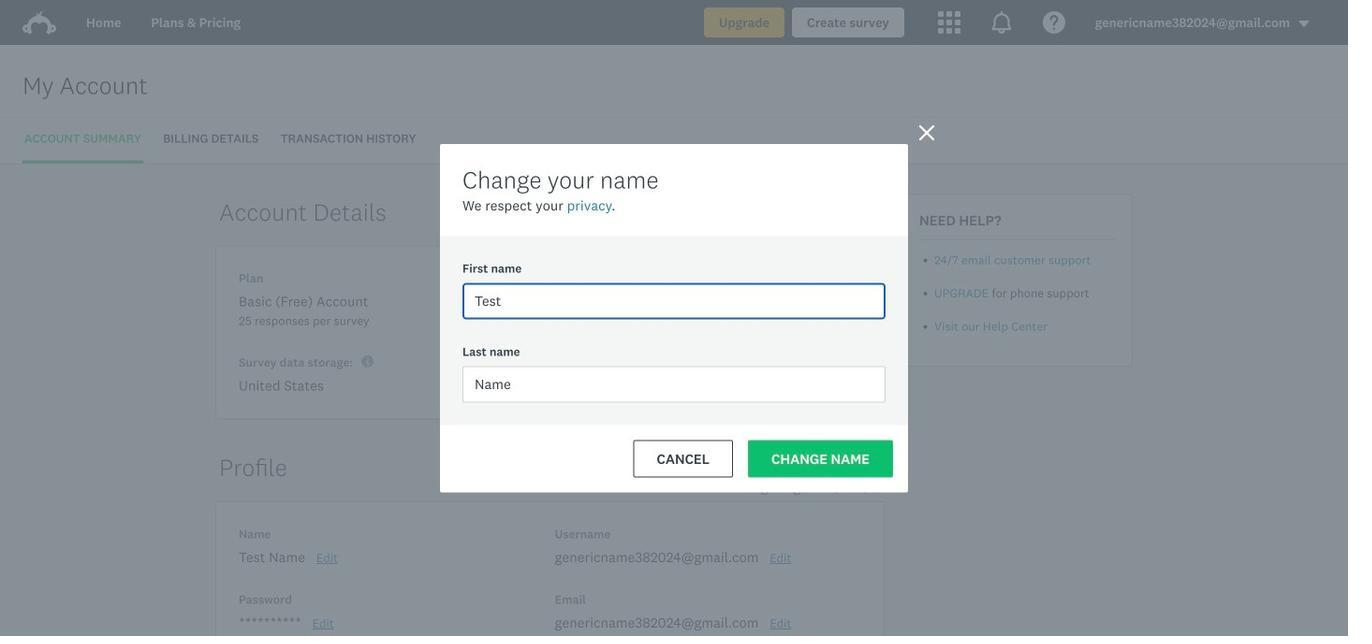 Task type: locate. For each thing, give the bounding box(es) containing it.
products icon image
[[938, 11, 961, 34], [991, 11, 1013, 34]]

1 horizontal spatial products icon image
[[991, 11, 1013, 34]]

0 horizontal spatial products icon image
[[938, 11, 961, 34]]

None text field
[[463, 283, 886, 320]]

None text field
[[463, 367, 886, 403]]

2 products icon image from the left
[[991, 11, 1013, 34]]



Task type: vqa. For each thing, say whether or not it's contained in the screenshot.
'response based pricing icon'
no



Task type: describe. For each thing, give the bounding box(es) containing it.
surveymonkey logo image
[[22, 11, 56, 35]]

help icon image
[[1043, 11, 1066, 34]]

1 products icon image from the left
[[938, 11, 961, 34]]



